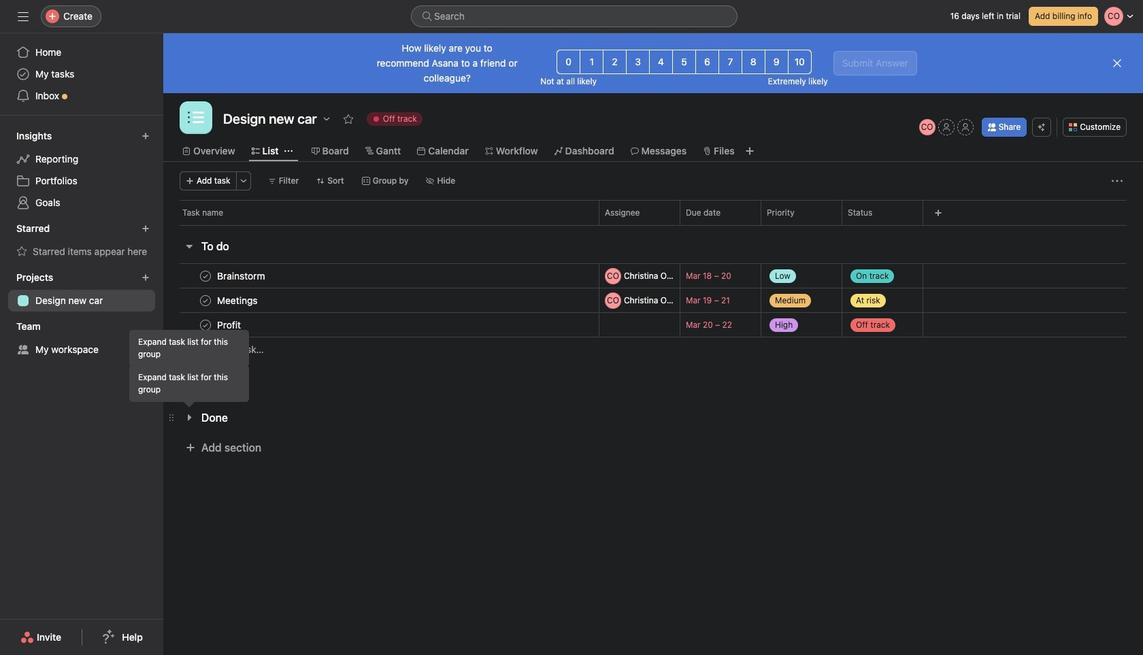 Task type: locate. For each thing, give the bounding box(es) containing it.
add to starred image
[[343, 114, 354, 125]]

0 vertical spatial mark complete image
[[197, 292, 214, 309]]

teams element
[[0, 315, 163, 364]]

insights element
[[0, 124, 163, 217]]

add items to starred image
[[142, 225, 150, 233]]

Mark complete checkbox
[[197, 317, 214, 333]]

2 task name text field from the top
[[214, 294, 262, 307]]

new project or portfolio image
[[142, 274, 150, 282]]

3 task name text field from the top
[[214, 318, 245, 332]]

1 vertical spatial mark complete checkbox
[[197, 292, 214, 309]]

row
[[163, 200, 1144, 225], [180, 225, 1128, 226], [163, 264, 1144, 289], [163, 288, 1144, 313], [163, 313, 1144, 338], [163, 337, 1144, 362]]

0 vertical spatial task name text field
[[214, 269, 269, 283]]

2 mark complete image from the top
[[197, 317, 214, 333]]

global element
[[0, 33, 163, 115]]

Task name text field
[[214, 269, 269, 283], [214, 294, 262, 307], [214, 318, 245, 332]]

meetings cell
[[163, 288, 599, 313]]

1 vertical spatial mark complete image
[[197, 317, 214, 333]]

expand task list for this group image
[[184, 377, 195, 388], [184, 413, 195, 424]]

0 vertical spatial expand task list for this group image
[[184, 377, 195, 388]]

option group
[[557, 50, 812, 74]]

1 mark complete checkbox from the top
[[197, 268, 214, 284]]

mark complete image
[[197, 292, 214, 309], [197, 317, 214, 333]]

profit cell
[[163, 313, 599, 338]]

collapse task list for this group image
[[184, 241, 195, 252]]

2 tooltip from the top
[[130, 366, 249, 406]]

task name text field inside brainstorm cell
[[214, 269, 269, 283]]

mark complete image down mark complete image
[[197, 317, 214, 333]]

mark complete image inside the meetings cell
[[197, 292, 214, 309]]

task name text field inside 'profit' cell
[[214, 318, 245, 332]]

mark complete checkbox inside brainstorm cell
[[197, 268, 214, 284]]

mark complete checkbox inside the meetings cell
[[197, 292, 214, 309]]

tooltip
[[130, 331, 249, 366], [130, 366, 249, 406]]

mark complete checkbox for the meetings cell
[[197, 292, 214, 309]]

2 mark complete checkbox from the top
[[197, 292, 214, 309]]

list box
[[411, 5, 738, 27]]

Mark complete checkbox
[[197, 268, 214, 284], [197, 292, 214, 309]]

1 vertical spatial task name text field
[[214, 294, 262, 307]]

None radio
[[557, 50, 581, 74], [603, 50, 627, 74], [650, 50, 673, 74], [673, 50, 697, 74], [696, 50, 720, 74], [742, 50, 766, 74], [788, 50, 812, 74], [557, 50, 581, 74], [603, 50, 627, 74], [650, 50, 673, 74], [673, 50, 697, 74], [696, 50, 720, 74], [742, 50, 766, 74], [788, 50, 812, 74]]

task name text field inside the meetings cell
[[214, 294, 262, 307]]

1 task name text field from the top
[[214, 269, 269, 283]]

0 vertical spatial mark complete checkbox
[[197, 268, 214, 284]]

2 vertical spatial task name text field
[[214, 318, 245, 332]]

1 vertical spatial expand task list for this group image
[[184, 413, 195, 424]]

mark complete checkbox for brainstorm cell in the top of the page
[[197, 268, 214, 284]]

mark complete image inside 'profit' cell
[[197, 317, 214, 333]]

mark complete image for task name text field in the meetings cell
[[197, 292, 214, 309]]

list image
[[188, 110, 204, 126]]

1 mark complete image from the top
[[197, 292, 214, 309]]

projects element
[[0, 266, 163, 315]]

mark complete image
[[197, 268, 214, 284]]

task name text field for mark complete option
[[214, 318, 245, 332]]

add field image
[[935, 209, 943, 217]]

mark complete image up mark complete option
[[197, 292, 214, 309]]

None radio
[[580, 50, 604, 74], [626, 50, 650, 74], [719, 50, 743, 74], [765, 50, 789, 74], [580, 50, 604, 74], [626, 50, 650, 74], [719, 50, 743, 74], [765, 50, 789, 74]]



Task type: describe. For each thing, give the bounding box(es) containing it.
ask ai image
[[1039, 123, 1047, 131]]

hide sidebar image
[[18, 11, 29, 22]]

1 tooltip from the top
[[130, 331, 249, 366]]

add tab image
[[745, 146, 756, 157]]

mark complete image for task name text field inside the 'profit' cell
[[197, 317, 214, 333]]

2 expand task list for this group image from the top
[[184, 413, 195, 424]]

task name text field for mark complete checkbox in the meetings cell
[[214, 294, 262, 307]]

task name text field for mark complete checkbox in brainstorm cell
[[214, 269, 269, 283]]

new insights image
[[142, 132, 150, 140]]

starred element
[[0, 217, 163, 266]]

dismiss image
[[1113, 58, 1123, 69]]

manage project members image
[[920, 119, 936, 135]]

header to do tree grid
[[163, 264, 1144, 362]]

more actions image
[[239, 177, 248, 185]]

brainstorm cell
[[163, 264, 599, 289]]

1 expand task list for this group image from the top
[[184, 377, 195, 388]]

tab actions image
[[284, 147, 292, 155]]



Task type: vqa. For each thing, say whether or not it's contained in the screenshot.
Profit cell
yes



